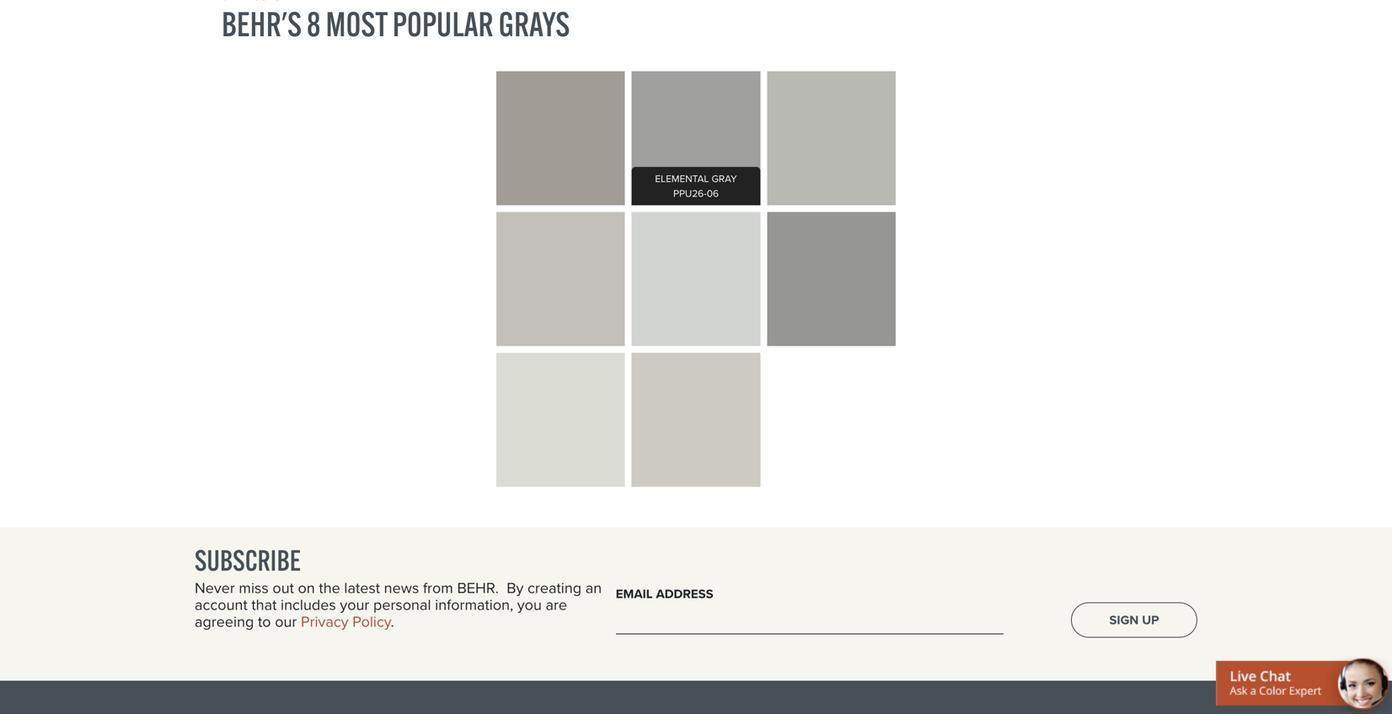 Task type: describe. For each thing, give the bounding box(es) containing it.
news
[[384, 577, 419, 599]]

most
[[326, 3, 388, 45]]

creating
[[528, 577, 582, 599]]

behr's
[[222, 3, 302, 45]]

.
[[391, 611, 394, 633]]

popular
[[393, 3, 494, 45]]

by
[[507, 577, 524, 599]]

email address
[[616, 585, 714, 603]]

never
[[195, 577, 235, 599]]

out
[[273, 577, 294, 599]]

sign up
[[1110, 611, 1160, 629]]

includes
[[281, 594, 336, 616]]

our
[[275, 611, 297, 633]]

the
[[319, 577, 340, 599]]

on
[[298, 577, 315, 599]]

latest
[[344, 577, 380, 599]]

ppu26-
[[674, 186, 707, 201]]

sign up button
[[1072, 603, 1198, 638]]

live chat online image image
[[1217, 656, 1393, 714]]

personal
[[374, 594, 431, 616]]

8
[[307, 3, 321, 45]]

privacy
[[301, 611, 349, 633]]

up
[[1143, 611, 1160, 629]]

elemental gray ppu26-06
[[656, 171, 737, 201]]

are
[[546, 594, 568, 616]]

subscribe
[[195, 543, 301, 578]]

an
[[586, 577, 602, 599]]

address
[[656, 585, 714, 603]]



Task type: locate. For each thing, give the bounding box(es) containing it.
information,
[[435, 594, 514, 616]]

privacy policy link
[[301, 611, 391, 633]]

Email Address email field
[[616, 609, 1004, 635]]

from
[[423, 577, 453, 599]]

miss
[[239, 577, 269, 599]]

you
[[518, 594, 542, 616]]

agreeing
[[195, 611, 254, 633]]

gray
[[712, 171, 737, 186]]

privacy policy .
[[301, 611, 394, 633]]

to
[[258, 611, 271, 633]]

email
[[616, 585, 653, 603]]

your
[[340, 594, 370, 616]]

06
[[707, 186, 719, 201]]

policy
[[353, 611, 391, 633]]

that
[[252, 594, 277, 616]]

elemental
[[656, 171, 709, 186]]

grays
[[499, 3, 570, 45]]

never miss out on the latest news from behr.  by creating an account that includes your personal information, you are agreeing to our
[[195, 577, 602, 633]]

sign
[[1110, 611, 1139, 629]]

account
[[195, 594, 248, 616]]

behr's 8 most popular grays
[[222, 3, 570, 45]]



Task type: vqa. For each thing, say whether or not it's contained in the screenshot.
that
yes



